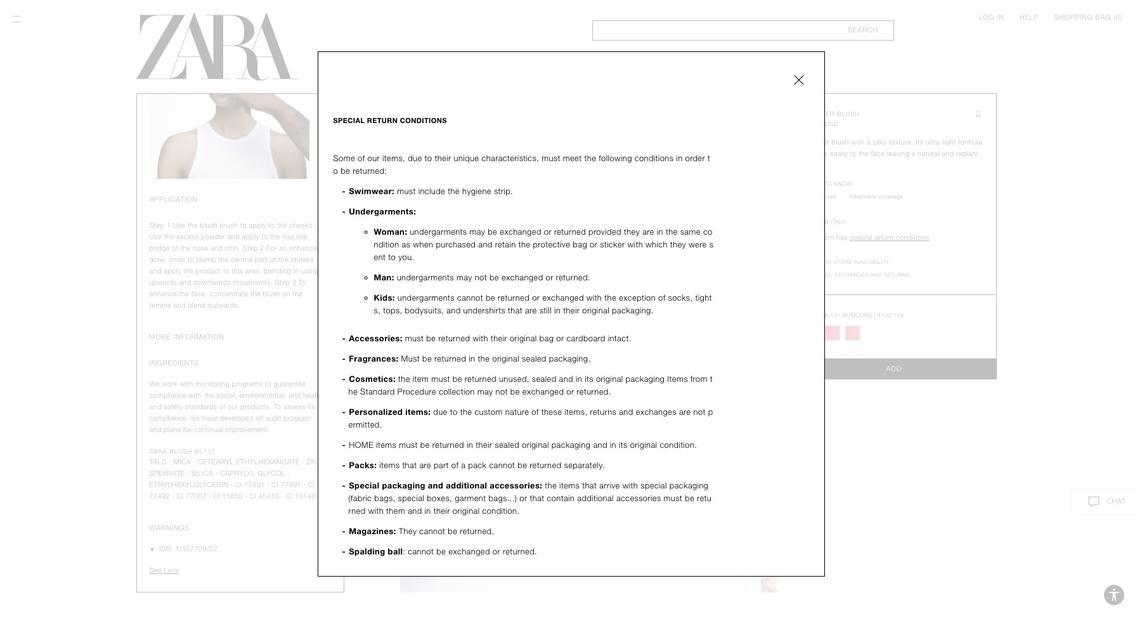 Task type: locate. For each thing, give the bounding box(es) containing it.
an inside step 1 use the blush brush to apply to the cheeks. use the excess powder and apply to the hair line, bridge of the nose and chin. step 2 for an enhanced glow, smile to plump the central part of the cheeks and apply the product to this area, blending in using upwards and downwards movements. step 3 to enhance the face, concentrate the blush on the temple and blend outwards.
[[279, 244, 287, 253]]

1 vertical spatial bag
[[573, 240, 588, 249]]

and down availability
[[871, 272, 883, 278]]

0 horizontal spatial blush
[[200, 221, 218, 230]]

their right still
[[564, 306, 580, 315]]

returned down fragrances: must be returned in the original sealed packaging.
[[465, 374, 497, 384]]

1 vertical spatial bl131
[[195, 448, 216, 455]]

0 vertical spatial may
[[470, 227, 486, 237]]

packs: items that are part of a pack cannot be returned separately.
[[349, 461, 606, 470]]

bag
[[1096, 13, 1112, 22], [573, 240, 588, 249], [540, 334, 554, 343]]

the down monitoring
[[204, 392, 214, 400]]

compliance,
[[149, 414, 189, 423]]

2 vertical spatial blush
[[263, 290, 280, 298]]

in
[[998, 13, 1005, 22], [824, 219, 830, 225]]

condition. inside the items that arrive with special packaging (fabric bags, special boxes, garment bags...) or that contain additional accessories must be retu rned with them and in their original condition.
[[483, 506, 520, 516]]

0 horizontal spatial a
[[461, 461, 466, 470]]

0 horizontal spatial special
[[398, 494, 425, 503]]

spalding
[[349, 547, 386, 557]]

that
[[508, 306, 523, 315], [403, 461, 417, 470], [583, 481, 597, 491], [530, 494, 545, 503]]

0 horizontal spatial in
[[824, 219, 830, 225]]

with
[[852, 138, 865, 147], [628, 240, 644, 249], [587, 293, 602, 303], [473, 334, 489, 343], [180, 380, 193, 388], [189, 392, 202, 400], [623, 481, 639, 491], [368, 506, 384, 516]]

items for home
[[376, 440, 397, 450]]

a left natural
[[912, 150, 916, 158]]

undergarments inside undergarments cannot be returned or exchanged with the exception of socks, tight s, tops, bodysuits, and undershirts that are still in their original packaging.
[[398, 293, 455, 303]]

or down the provided
[[590, 240, 598, 249]]

and left plans
[[149, 426, 162, 434]]

of inside we work with monitoring programs to guarantee compliance with the social, environmental, and health and safety standards of our products. to assess its compliance, we have developed an audit program and plans for continual improvement.
[[220, 403, 226, 411]]

0 vertical spatial due
[[408, 154, 422, 163]]

items inside the items that arrive with special packaging (fabric bags, special boxes, garment bags...) or that contain additional accessories must be retu rned with them and in their original condition.
[[560, 481, 580, 491]]

of inside some of our items, due to their unique characteristics, must meet the following conditions in order t o be returned:
[[358, 154, 365, 163]]

our inside some of our items, due to their unique characteristics, must meet the following conditions in order t o be returned:
[[368, 154, 380, 163]]

unused,
[[499, 374, 530, 384]]

original down undergarments cannot be returned or exchanged with the exception of socks, tight s, tops, bodysuits, and undershirts that are still in their original packaging.
[[510, 334, 537, 343]]

the down movements.
[[250, 290, 261, 298]]

2 vertical spatial undergarments
[[398, 293, 455, 303]]

of up returned:
[[358, 154, 365, 163]]

2 vertical spatial may
[[478, 387, 493, 397]]

1 horizontal spatial condition.
[[660, 440, 698, 450]]

include
[[419, 187, 446, 196]]

be inside the undergarments may be exchanged or returned provided they are in the same co ndition as when purchased and retain the protective bag or sticker with which they were s ent to you.
[[488, 227, 498, 237]]

less
[[164, 567, 179, 575]]

items right home
[[376, 440, 397, 450]]

intact.
[[608, 334, 632, 343]]

which
[[646, 240, 668, 249]]

adaptable
[[850, 194, 877, 200]]

not left the p
[[694, 407, 706, 417]]

exchanged inside undergarments cannot be returned or exchanged with the exception of socks, tight s, tops, bodysuits, and undershirts that are still in their original packaging.
[[543, 293, 584, 303]]

in up which
[[657, 227, 664, 237]]

the up for in the left top of the page
[[270, 233, 281, 241]]

returned.
[[556, 273, 591, 282], [577, 387, 612, 397], [460, 527, 495, 536], [503, 547, 538, 557]]

1 horizontal spatial additional
[[578, 494, 614, 503]]

downwards
[[194, 279, 231, 287]]

1 vertical spatial to
[[274, 403, 281, 411]]

to inside we work with monitoring programs to guarantee compliance with the social, environmental, and health and safety standards of our products. to assess its compliance, we have developed an audit program and plans for continual improvement.
[[265, 380, 271, 388]]

returned:
[[353, 166, 387, 176]]

with inside powder blush with a silky texture. its ultra-light formula applies easily to the face leaving a natural and radiant finish.
[[852, 138, 865, 147]]

good to know bright finish adaptable coverage
[[805, 181, 904, 200]]

monitoring
[[195, 380, 230, 388]]

a left silky
[[867, 138, 871, 147]]

1 vertical spatial items,
[[565, 407, 588, 417]]

conditions inside some of our items, due to their unique characteristics, must meet the following conditions in order t o be returned:
[[635, 154, 674, 163]]

2 vertical spatial not
[[694, 407, 706, 417]]

to down collection
[[450, 407, 458, 417]]

2 vertical spatial items
[[560, 481, 580, 491]]

our inside we work with monitoring programs to guarantee compliance with the social, environmental, and health and safety standards of our products. to assess its compliance, we have developed an audit program and plans for continual improvement.
[[228, 403, 239, 411]]

0 horizontal spatial our
[[228, 403, 239, 411]]

of left socks,
[[659, 293, 666, 303]]

conditions
[[635, 154, 674, 163], [897, 234, 930, 242]]

0 vertical spatial undergarments
[[410, 227, 467, 237]]

0 vertical spatial blush
[[837, 110, 860, 117]]

undergarments inside the undergarments may be exchanged or returned provided they are in the same co ndition as when purchased and retain the protective bag or sticker with which they were s ent to you.
[[410, 227, 467, 237]]

the up contain
[[545, 481, 557, 491]]

due inside "due to the custom nature of these items, returns and exchanges are not p ermitted."
[[434, 407, 448, 417]]

the inside some of our items, due to their unique characteristics, must meet the following conditions in order t o be returned:
[[585, 154, 597, 163]]

items for the
[[560, 481, 580, 491]]

ultra-
[[926, 138, 943, 147]]

exchanges
[[835, 272, 869, 278]]

its down health
[[308, 403, 315, 411]]

due right items:
[[434, 407, 448, 417]]

its
[[916, 138, 924, 147]]

condition. down 'bags...)'
[[483, 506, 520, 516]]

1 vertical spatial its
[[308, 403, 315, 411]]

or up "due to the custom nature of these items, returns and exchanges are not p ermitted."
[[567, 387, 575, 397]]

apply up central
[[242, 233, 260, 241]]

in inside undergarments cannot be returned or exchanged with the exception of socks, tight s, tops, bodysuits, and undershirts that are still in their original packaging.
[[555, 306, 561, 315]]

1 horizontal spatial a
[[867, 138, 871, 147]]

0 vertical spatial in
[[998, 13, 1005, 22]]

with up cardboard
[[587, 293, 602, 303]]

0 horizontal spatial bl131
[[195, 448, 216, 455]]

dialog
[[318, 51, 825, 577]]

still
[[540, 306, 552, 315]]

blush up easily
[[832, 138, 850, 147]]

of down the social,
[[220, 403, 226, 411]]

were
[[689, 240, 707, 249]]

or down accessories:
[[520, 494, 528, 503]]

have
[[202, 414, 218, 423]]

zinc
[[307, 458, 323, 466]]

2 horizontal spatial special
[[851, 234, 873, 242]]

outwards.
[[208, 301, 240, 310]]

bag right protective
[[573, 240, 588, 249]]

with inside undergarments cannot be returned or exchanged with the exception of socks, tight s, tops, bodysuits, and undershirts that are still in their original packaging.
[[587, 293, 602, 303]]

original inside the item must be returned unused, sealed and in its original packaging items from t he standard procedure collection may not be exchanged or returned.
[[596, 374, 624, 384]]

tray icon image
[[1087, 494, 1102, 510]]

1 vertical spatial undergarments
[[397, 273, 454, 282]]

they up sticker
[[624, 227, 640, 237]]

1 vertical spatial conditions
[[897, 234, 930, 242]]

t inside some of our items, due to their unique characteristics, must meet the following conditions in order t o be returned:
[[708, 154, 711, 163]]

1 vertical spatial t
[[711, 374, 713, 384]]

packaging. down exception
[[612, 306, 654, 315]]

man:
[[374, 273, 395, 282]]

returned. inside the item must be returned unused, sealed and in its original packaging items from t he standard procedure collection may not be exchanged or returned.
[[577, 387, 612, 397]]

sealed for original
[[495, 440, 520, 450]]

77492
[[149, 492, 170, 501]]

0 vertical spatial t
[[708, 154, 711, 163]]

in down accessories: must be returned with their original bag or cardboard intact.
[[469, 354, 476, 364]]

the down the excess
[[181, 244, 191, 253]]

1 vertical spatial condition.
[[483, 506, 520, 516]]

that inside undergarments cannot be returned or exchanged with the exception of socks, tight s, tops, bodysuits, and undershirts that are still in their original packaging.
[[508, 306, 523, 315]]

0 vertical spatial not
[[475, 273, 487, 282]]

packaging.
[[612, 306, 654, 315], [549, 354, 591, 364]]

77007
[[186, 492, 207, 501]]

with down bags,
[[368, 506, 384, 516]]

add item to wishlist image
[[974, 109, 984, 119]]

packaging inside the items that arrive with special packaging (fabric bags, special boxes, garment bags...) or that contain additional accessories must be retu rned with them and in their original condition.
[[670, 481, 709, 491]]

conditions right "return"
[[897, 234, 930, 242]]

a
[[867, 138, 871, 147], [912, 150, 916, 158], [461, 461, 466, 470]]

or up still
[[533, 293, 540, 303]]

packs:
[[349, 461, 377, 470]]

14.90
[[805, 121, 823, 128]]

part inside step 1 use the blush brush to apply to the cheeks. use the excess powder and apply to the hair line, bridge of the nose and chin. step 2 for an enhanced glow, smile to plump the central part of the cheeks and apply the product to this area, blending in using upwards and downwards movements. step 3 to enhance the face, concentrate the blush on the temple and blend outwards.
[[255, 256, 268, 264]]

the inside the item must be returned unused, sealed and in its original packaging items from t he standard procedure collection may not be exchanged or returned.
[[399, 374, 410, 384]]

search link
[[593, 20, 895, 41]]

collection
[[439, 387, 475, 397]]

in left italy
[[824, 219, 830, 225]]

application
[[149, 195, 198, 204]]

blush inside powder blush with a silky texture. its ultra-light formula applies easily to the face leaving a natural and radiant finish.
[[832, 138, 850, 147]]

line,
[[297, 233, 310, 241]]

magazines:
[[349, 527, 396, 536]]

2 horizontal spatial step
[[275, 279, 290, 287]]

fragrances: must be returned in the original sealed packaging.
[[349, 354, 591, 364]]

add button
[[792, 359, 997, 380]]

0 vertical spatial its
[[585, 374, 594, 384]]

returned inside the item must be returned unused, sealed and in its original packaging items from t he standard procedure collection may not be exchanged or returned.
[[465, 374, 497, 384]]

to inside the undergarments may be exchanged or returned provided they are in the same co ndition as when purchased and retain the protective bag or sticker with which they were s ent to you.
[[389, 253, 396, 262]]

:
[[403, 547, 406, 557]]

same
[[681, 227, 701, 237]]

1 horizontal spatial our
[[368, 154, 380, 163]]

exception
[[619, 293, 656, 303]]

zara
[[149, 448, 167, 455]]

some of our items, due to their unique characteristics, must meet the following conditions in order t o be returned:
[[333, 154, 711, 176]]

1 vertical spatial special
[[641, 481, 668, 491]]

log
[[980, 13, 995, 22]]

we work with monitoring programs to guarantee compliance with the social, environmental, and health and safety standards of our products. to assess its compliance, we have developed an audit program and plans for continual improvement.
[[149, 380, 325, 434]]

he
[[349, 387, 358, 397]]

part up special packaging and additional accessories: on the bottom
[[434, 461, 449, 470]]

a left pack at the bottom
[[461, 461, 466, 470]]

1 horizontal spatial bag
[[573, 240, 588, 249]]

and inside the item must be returned unused, sealed and in its original packaging items from t he standard procedure collection may not be exchanged or returned.
[[559, 374, 574, 384]]

and inside powder blush with a silky texture. its ultra-light formula applies easily to the face leaving a natural and radiant finish.
[[943, 150, 955, 158]]

and right bodysuits,
[[447, 306, 461, 315]]

2 horizontal spatial its
[[619, 440, 628, 450]]

in inside the undergarments may be exchanged or returned provided they are in the same co ndition as when purchased and retain the protective bag or sticker with which they were s ent to you.
[[657, 227, 664, 237]]

1 vertical spatial may
[[457, 273, 473, 282]]

blush left on
[[263, 290, 280, 298]]

0 vertical spatial items
[[376, 440, 397, 450]]

undergarments
[[410, 227, 467, 237], [397, 273, 454, 282], [398, 293, 455, 303]]

0 vertical spatial bag
[[1096, 13, 1112, 22]]

in inside the items that arrive with special packaging (fabric bags, special boxes, garment bags...) or that contain additional accessories must be retu rned with them and in their original condition.
[[425, 506, 431, 516]]

close image
[[792, 72, 807, 88]]

0 horizontal spatial bag
[[540, 334, 554, 343]]

are up special packaging and additional accessories: on the bottom
[[420, 461, 432, 470]]

1 horizontal spatial special
[[641, 481, 668, 491]]

packaging up separately.
[[552, 440, 591, 450]]

part
[[255, 256, 268, 264], [434, 461, 449, 470]]

items up contain
[[560, 481, 580, 491]]

and down powder
[[211, 244, 223, 253]]

products.
[[241, 403, 272, 411]]

1 horizontal spatial not
[[496, 387, 508, 397]]

must inside the items that arrive with special packaging (fabric bags, special boxes, garment bags...) or that contain additional accessories must be retu rned with them and in their original condition.
[[664, 494, 683, 503]]

returned up collection
[[435, 354, 467, 364]]

rned
[[349, 506, 366, 516]]

be
[[341, 166, 350, 176], [488, 227, 498, 237], [490, 273, 499, 282], [486, 293, 496, 303], [427, 334, 436, 343], [423, 354, 432, 364], [453, 374, 463, 384], [511, 387, 520, 397], [421, 440, 430, 450], [518, 461, 528, 470], [685, 494, 695, 503], [448, 527, 458, 536], [437, 547, 446, 557]]

0 horizontal spatial its
[[308, 403, 315, 411]]

step left 2
[[243, 244, 258, 253]]

(fabric
[[349, 494, 372, 503]]

we
[[191, 414, 200, 423]]

0 horizontal spatial part
[[255, 256, 268, 264]]

the inside the items that arrive with special packaging (fabric bags, special boxes, garment bags...) or that contain additional accessories must be retu rned with them and in their original condition.
[[545, 481, 557, 491]]

accessories:
[[490, 481, 543, 491]]

original up unused,
[[493, 354, 520, 364]]

0 status
[[1117, 13, 1121, 22]]

to right easily
[[851, 150, 857, 158]]

exchanged for not
[[502, 273, 544, 282]]

may inside the undergarments may be exchanged or returned provided they are in the same co ndition as when purchased and retain the protective bag or sticker with which they were s ent to you.
[[470, 227, 486, 237]]

1 horizontal spatial part
[[434, 461, 449, 470]]

0 horizontal spatial items,
[[383, 154, 406, 163]]

use
[[173, 221, 186, 230], [149, 233, 162, 241]]

0 horizontal spatial to
[[274, 403, 281, 411]]

health
[[303, 392, 323, 400]]

1 vertical spatial packaging.
[[549, 354, 591, 364]]

blush up powder
[[200, 221, 218, 230]]

our
[[368, 154, 380, 163], [228, 403, 239, 411]]

are inside "due to the custom nature of these items, returns and exchanges are not p ermitted."
[[680, 407, 691, 417]]

environmental,
[[240, 392, 287, 400]]

1 vertical spatial an
[[256, 414, 264, 423]]

1 vertical spatial item
[[413, 374, 429, 384]]

in
[[677, 154, 683, 163], [657, 227, 664, 237], [294, 267, 299, 275], [555, 306, 561, 315], [469, 354, 476, 364], [576, 374, 583, 384], [467, 440, 474, 450], [610, 440, 617, 450], [425, 506, 431, 516]]

0 vertical spatial blush
[[832, 138, 850, 147]]

know
[[835, 181, 853, 187]]

hair
[[283, 233, 295, 241]]

dialog containing some of our items, due to their unique characteristics, must meet the following conditions in order t o be returned:
[[318, 51, 825, 577]]

1 vertical spatial step
[[243, 244, 258, 253]]

shopping
[[1055, 13, 1094, 22]]

0 vertical spatial conditions
[[635, 154, 674, 163]]

· left zinc at the bottom of page
[[302, 458, 304, 466]]

0 vertical spatial bl131
[[824, 312, 841, 319]]

0 horizontal spatial item
[[413, 374, 429, 384]]

returned inside undergarments cannot be returned or exchanged with the exception of socks, tight s, tops, bodysuits, and undershirts that are still in their original packaging.
[[498, 293, 530, 303]]

with left silky
[[852, 138, 865, 147]]

to right 3
[[299, 279, 306, 287]]

may inside the item must be returned unused, sealed and in its original packaging items from t he standard procedure collection may not be exchanged or returned.
[[478, 387, 493, 397]]

garment
[[455, 494, 486, 503]]

bag inside the undergarments may be exchanged or returned provided they are in the same co ndition as when purchased and retain the protective bag or sticker with which they were s ent to you.
[[573, 240, 588, 249]]

in for log
[[998, 13, 1005, 22]]

are inside the undergarments may be exchanged or returned provided they are in the same co ndition as when purchased and retain the protective bag or sticker with which they were s ent to you.
[[643, 227, 655, 237]]

t inside the item must be returned unused, sealed and in its original packaging items from t he standard procedure collection may not be exchanged or returned.
[[711, 374, 713, 384]]

1 vertical spatial a
[[912, 150, 916, 158]]

0 vertical spatial our
[[368, 154, 380, 163]]

finish
[[823, 194, 837, 200]]

made in italy
[[805, 219, 846, 225]]

0 vertical spatial item
[[821, 234, 835, 242]]

1 horizontal spatial items,
[[565, 407, 588, 417]]

the inside we work with monitoring programs to guarantee compliance with the social, environmental, and health and safety standards of our products. to assess its compliance, we have developed an audit program and plans for continual improvement.
[[204, 392, 214, 400]]

step 1 use the blush brush to apply to the cheeks. use the excess powder and apply to the hair line, bridge of the nose and chin. step 2 for an enhanced glow, smile to plump the central part of the cheeks and apply the product to this area, blending in using upwards and downwards movements. step 3 to enhance the face, concentrate the blush on the temple and blend outwards.
[[149, 221, 323, 310]]

this item has special return conditions
[[805, 234, 930, 242]]

separately.
[[565, 461, 606, 470]]

2 horizontal spatial blush
[[832, 138, 850, 147]]

0 horizontal spatial additional
[[446, 481, 488, 491]]

0 vertical spatial a
[[867, 138, 871, 147]]

items for packs:
[[380, 461, 400, 470]]

safety
[[164, 403, 183, 411]]

1 vertical spatial additional
[[578, 494, 614, 503]]

1 horizontal spatial blush
[[837, 110, 860, 117]]

1 horizontal spatial its
[[585, 374, 594, 384]]

special
[[333, 117, 365, 125]]

0 horizontal spatial step
[[149, 221, 165, 230]]

packaging. inside undergarments cannot be returned or exchanged with the exception of socks, tight s, tops, bodysuits, and undershirts that are still in their original packaging.
[[612, 306, 654, 315]]

in left 'order'
[[677, 154, 683, 163]]

0 horizontal spatial use
[[149, 233, 162, 241]]

returned up protective
[[555, 227, 586, 237]]

may up custom
[[478, 387, 493, 397]]

with inside the undergarments may be exchanged or returned provided they are in the same co ndition as when purchased and retain the protective bag or sticker with which they were s ent to you.
[[628, 240, 644, 249]]

and inside undergarments cannot be returned or exchanged with the exception of socks, tight s, tops, bodysuits, and undershirts that are still in their original packaging.
[[447, 306, 461, 315]]

zara logo united states. go to homepage image
[[136, 13, 299, 81]]

2 vertical spatial bag
[[540, 334, 554, 343]]

1 horizontal spatial due
[[434, 407, 448, 417]]

1 horizontal spatial in
[[998, 13, 1005, 22]]

1 vertical spatial use
[[149, 233, 162, 241]]

· down the cetearyl
[[216, 470, 218, 478]]

not inside "due to the custom nature of these items, returns and exchanges are not p ermitted."
[[694, 407, 706, 417]]

or inside the items that arrive with special packaging (fabric bags, special boxes, garment bags...) or that contain additional accessories must be retu rned with them and in their original condition.
[[520, 494, 528, 503]]

cannot
[[458, 293, 484, 303], [490, 461, 516, 470], [420, 527, 446, 536], [408, 547, 434, 557]]

apply down the smile
[[164, 267, 181, 275]]

1 horizontal spatial bl131
[[824, 312, 841, 319]]

and up face,
[[179, 279, 192, 287]]

unique
[[454, 154, 479, 163]]

be inside the items that arrive with special packaging (fabric bags, special boxes, garment bags...) or that contain additional accessories must be retu rned with them and in their original condition.
[[685, 494, 695, 503]]

0 vertical spatial sealed
[[522, 354, 547, 364]]

0 vertical spatial special
[[851, 234, 873, 242]]

to inside powder blush with a silky texture. its ultra-light formula applies easily to the face leaving a natural and radiant finish.
[[851, 150, 857, 158]]

the down 1
[[164, 233, 174, 241]]

ci down glycol
[[272, 481, 279, 489]]

log in
[[980, 13, 1005, 22]]

their inside the items that arrive with special packaging (fabric bags, special boxes, garment bags...) or that contain additional accessories must be retu rned with them and in their original condition.
[[434, 506, 450, 516]]

step
[[149, 221, 165, 230], [243, 244, 258, 253], [275, 279, 290, 287]]

items, inside "due to the custom nature of these items, returns and exchanges are not p ermitted."
[[565, 407, 588, 417]]

the left exception
[[605, 293, 617, 303]]

to inside some of our items, due to their unique characteristics, must meet the following conditions in order t o be returned:
[[425, 154, 432, 163]]

bag left "("
[[1096, 13, 1112, 22]]

in inside some of our items, due to their unique characteristics, must meet the following conditions in order t o be returned:
[[677, 154, 683, 163]]

an right for in the left top of the page
[[279, 244, 287, 253]]

0 vertical spatial step
[[149, 221, 165, 230]]

1 horizontal spatial blush
[[263, 290, 280, 298]]

the left 'face'
[[859, 150, 870, 158]]

sealed down nature in the bottom left of the page
[[495, 440, 520, 450]]

not up undershirts
[[475, 273, 487, 282]]

item left has
[[821, 234, 835, 242]]

their down boxes,
[[434, 506, 450, 516]]

to up audit
[[274, 403, 281, 411]]

items, inside some of our items, due to their unique characteristics, must meet the following conditions in order t o be returned:
[[383, 154, 406, 163]]

see less
[[149, 567, 179, 575]]

on
[[282, 290, 291, 298]]

their inside some of our items, due to their unique characteristics, must meet the following conditions in order t o be returned:
[[435, 154, 452, 163]]

1 horizontal spatial to
[[299, 279, 306, 287]]

2 vertical spatial a
[[461, 461, 466, 470]]

0 vertical spatial an
[[279, 244, 287, 253]]

condition. down the exchanges
[[660, 440, 698, 450]]

additional down arrive
[[578, 494, 614, 503]]

must left retu
[[664, 494, 683, 503]]

the inside undergarments cannot be returned or exchanged with the exception of socks, tight s, tops, bodysuits, and undershirts that are still in their original packaging.
[[605, 293, 617, 303]]

1 horizontal spatial an
[[279, 244, 287, 253]]

the left face,
[[179, 290, 189, 298]]

0 vertical spatial they
[[624, 227, 640, 237]]

in inside the item must be returned unused, sealed and in its original packaging items from t he standard procedure collection may not be exchanged or returned.
[[576, 374, 583, 384]]

blush for zara blush bl131 talc · mica · cetearyl ethylhexanoate · zinc stearate · silica · caprylyl glycol · ethylhexylglycerin · ci 77891 · ci 77491 · ci 77492 · ci 77007 · ci 15850 · ci 45410 · ci 19140
[[170, 448, 193, 455]]

due to the custom nature of these items, returns and exchanges are not p ermitted.
[[349, 407, 714, 430]]

tight
[[696, 293, 713, 303]]

plans
[[164, 426, 181, 434]]

item inside the item must be returned unused, sealed and in its original packaging items from t he standard procedure collection may not be exchanged or returned.
[[413, 374, 429, 384]]

or up undergarments cannot be returned or exchanged with the exception of socks, tight s, tops, bodysuits, and undershirts that are still in their original packaging.
[[546, 273, 554, 282]]

1 horizontal spatial step
[[243, 244, 258, 253]]

the up the excess
[[188, 221, 198, 230]]

blush inside zara blush bl131 talc · mica · cetearyl ethylhexanoate · zinc stearate · silica · caprylyl glycol · ethylhexylglycerin · ci 77891 · ci 77491 · ci 77492 · ci 77007 · ci 15850 · ci 45410 · ci 19140
[[170, 448, 193, 455]]

2 vertical spatial its
[[619, 440, 628, 450]]

for
[[183, 426, 192, 434]]

sticker
[[600, 240, 625, 249]]

1 vertical spatial sealed
[[532, 374, 557, 384]]

personalized items:
[[349, 407, 431, 417]]

its up returns
[[585, 374, 594, 384]]

are left still
[[526, 306, 537, 315]]

1 vertical spatial they
[[671, 240, 687, 249]]

1 horizontal spatial use
[[173, 221, 186, 230]]



Task type: vqa. For each thing, say whether or not it's contained in the screenshot.
LOUNGEWEAR
no



Task type: describe. For each thing, give the bounding box(es) containing it.
with up fragrances: must be returned in the original sealed packaging.
[[473, 334, 489, 343]]

cannot up spalding ball : cannot be exchanged or returned.
[[420, 527, 446, 536]]

and up separately.
[[594, 440, 608, 450]]

concentrate
[[210, 290, 248, 298]]

that up special packaging and additional accessories: on the bottom
[[403, 461, 417, 470]]

returned up fragrances: must be returned in the original sealed packaging.
[[439, 334, 471, 343]]

· right mica
[[193, 458, 196, 466]]

excess
[[177, 233, 199, 241]]

or left cardboard
[[557, 334, 564, 343]]

natural
[[918, 150, 940, 158]]

the down chin.
[[219, 256, 229, 264]]

blending
[[264, 267, 291, 275]]

in up packs: items that are part of a pack cannot be returned separately.
[[467, 440, 474, 450]]

isr:
[[160, 545, 173, 553]]

2 vertical spatial apply
[[164, 267, 181, 275]]

are inside undergarments cannot be returned or exchanged with the exception of socks, tight s, tops, bodysuits, and undershirts that are still in their original packaging.
[[526, 306, 537, 315]]

upwards
[[149, 279, 177, 287]]

0 horizontal spatial packaging
[[382, 481, 426, 491]]

with up accessories
[[623, 481, 639, 491]]

the left the same
[[666, 227, 678, 237]]

undergarments:
[[349, 207, 416, 216]]

original inside undergarments cannot be returned or exchanged with the exception of socks, tight s, tops, bodysuits, and undershirts that are still in their original packaging.
[[583, 306, 610, 315]]

with up standards
[[189, 392, 202, 400]]

order
[[686, 154, 706, 163]]

returned inside the undergarments may be exchanged or returned provided they are in the same co ndition as when purchased and retain the protective bag or sticker with which they were s ent to you.
[[555, 227, 586, 237]]

and inside the items that arrive with special packaging (fabric bags, special boxes, garment bags...) or that contain additional accessories must be retu rned with them and in their original condition.
[[408, 506, 422, 516]]

Product search search field
[[593, 20, 895, 41]]

check in-store availability
[[805, 260, 890, 265]]

items:
[[406, 407, 431, 417]]

store
[[834, 260, 853, 265]]

improvement.
[[226, 426, 270, 434]]

must
[[401, 354, 420, 364]]

2 horizontal spatial a
[[912, 150, 916, 158]]

undergarments for when
[[410, 227, 467, 237]]

magazines: they cannot be returned.
[[349, 527, 495, 536]]

exchanged inside the item must be returned unused, sealed and in its original packaging items from t he standard procedure collection may not be exchanged or returned.
[[523, 387, 564, 397]]

its inside the item must be returned unused, sealed and in its original packaging items from t he standard procedure collection may not be exchanged or returned.
[[585, 374, 594, 384]]

returned. down garment
[[460, 527, 495, 536]]

more
[[149, 333, 171, 341]]

exchanged inside the undergarments may be exchanged or returned provided they are in the same co ndition as when purchased and retain the protective bag or sticker with which they were s ent to you.
[[500, 227, 542, 237]]

in inside step 1 use the blush brush to apply to the cheeks. use the excess powder and apply to the hair line, bridge of the nose and chin. step 2 for an enhanced glow, smile to plump the central part of the cheeks and apply the product to this area, blending in using upwards and downwards movements. step 3 to enhance the face, concentrate the blush on the temple and blend outwards.
[[294, 267, 299, 275]]

ndition
[[374, 240, 400, 249]]

and down glow,
[[149, 267, 162, 275]]

brush
[[220, 221, 238, 230]]

returned. down the items that arrive with special packaging (fabric bags, special boxes, garment bags...) or that contain additional accessories must be retu rned with them and in their original condition.
[[503, 547, 538, 557]]

or inside the item must be returned unused, sealed and in its original packaging items from t he standard procedure collection may not be exchanged or returned.
[[567, 387, 575, 397]]

home
[[349, 440, 374, 450]]

plump
[[196, 256, 216, 264]]

· right 77492
[[172, 492, 175, 501]]

programs
[[232, 380, 263, 388]]

and inside "due to the custom nature of these items, returns and exchanges are not p ermitted."
[[620, 407, 634, 417]]

· up 45410
[[267, 481, 269, 489]]

0 vertical spatial additional
[[446, 481, 488, 491]]

accessories:
[[349, 334, 403, 343]]

)
[[1121, 13, 1123, 22]]

audit
[[266, 414, 282, 423]]

log in link
[[980, 13, 1005, 23]]

the items that arrive with special packaging (fabric bags, special boxes, garment bags...) or that contain additional accessories must be retu rned with them and in their original condition.
[[349, 481, 712, 516]]

to up 2
[[262, 233, 268, 241]]

or down 'bags...)'
[[493, 547, 501, 557]]

an inside we work with monitoring programs to guarantee compliance with the social, environmental, and health and safety standards of our products. to assess its compliance, we have developed an audit program and plans for continual improvement.
[[256, 414, 264, 423]]

check in-store availability button
[[805, 259, 984, 267]]

and left blend
[[174, 301, 186, 310]]

0 vertical spatial use
[[173, 221, 186, 230]]

leaving
[[888, 150, 910, 158]]

· right 15850
[[245, 492, 247, 501]]

2 horizontal spatial bag
[[1096, 13, 1112, 22]]

ci down caprylyl
[[235, 481, 242, 489]]

and up chin.
[[228, 233, 240, 241]]

must up the must on the bottom
[[405, 334, 424, 343]]

fragrances:
[[349, 354, 399, 364]]

or up protective
[[544, 227, 552, 237]]

spalding ball : cannot be exchanged or returned.
[[349, 547, 538, 557]]

mica
[[174, 458, 191, 466]]

of up special packaging and additional accessories: on the bottom
[[452, 461, 459, 470]]

must inside some of our items, due to their unique characteristics, must meet the following conditions in order t o be returned:
[[542, 154, 561, 163]]

1 vertical spatial blush
[[200, 221, 218, 230]]

cannot up accessories:
[[490, 461, 516, 470]]

ci up the 19140
[[308, 481, 315, 489]]

0 horizontal spatial they
[[624, 227, 640, 237]]

to inside we work with monitoring programs to guarantee compliance with the social, environmental, and health and safety standards of our products. to assess its compliance, we have developed an audit program and plans for continual improvement.
[[274, 403, 281, 411]]

its inside we work with monitoring programs to guarantee compliance with the social, environmental, and health and safety standards of our products. to assess its compliance, we have developed an audit program and plans for continual improvement.
[[308, 403, 315, 411]]

assess
[[284, 403, 306, 411]]

glycol
[[258, 470, 286, 478]]

item for the
[[413, 374, 429, 384]]

of down for in the left top of the page
[[270, 256, 276, 264]]

made
[[805, 219, 822, 225]]

product
[[196, 267, 221, 275]]

cheeks
[[291, 256, 314, 264]]

be inside some of our items, due to their unique characteristics, must meet the following conditions in order t o be returned:
[[341, 166, 350, 176]]

returned down home items must be returned in their sealed original packaging and in its original condition.
[[530, 461, 562, 470]]

original inside the items that arrive with special packaging (fabric bags, special boxes, garment bags...) or that contain additional accessories must be retu rned with them and in their original condition.
[[453, 506, 480, 516]]

exchanged for returned
[[543, 293, 584, 303]]

due inside some of our items, due to their unique characteristics, must meet the following conditions in order t o be returned:
[[408, 154, 422, 163]]

· up the 19140
[[304, 481, 306, 489]]

item for this
[[821, 234, 835, 242]]

additional inside the items that arrive with special packaging (fabric bags, special boxes, garment bags...) or that contain additional accessories must be retu rned with them and in their original condition.
[[578, 494, 614, 503]]

· right 77007
[[209, 492, 211, 501]]

hygiene
[[463, 187, 492, 196]]

zara powder blush - bl131 rumours - image 5 image
[[760, 561, 781, 593]]

0
[[1117, 13, 1121, 22]]

cardboard
[[567, 334, 606, 343]]

the down accessories: must be returned with their original bag or cardboard intact.
[[478, 354, 490, 364]]

the up 'hair'
[[277, 221, 287, 230]]

to inside "due to the custom nature of these items, returns and exchanges are not p ermitted."
[[450, 407, 458, 417]]

to left this
[[223, 267, 230, 275]]

area,
[[246, 267, 262, 275]]

or inside undergarments cannot be returned or exchanged with the exception of socks, tight s, tops, bodysuits, and undershirts that are still in their original packaging.
[[533, 293, 540, 303]]

packaging items
[[626, 374, 688, 384]]

temple
[[149, 301, 171, 310]]

s,
[[374, 306, 381, 315]]

the right retain
[[519, 240, 531, 249]]

with right work
[[180, 380, 193, 388]]

returned up packs: items that are part of a pack cannot be returned separately.
[[433, 440, 465, 450]]

using
[[301, 267, 319, 275]]

compliance
[[149, 392, 187, 400]]

work
[[162, 380, 178, 388]]

ci left 15850
[[213, 492, 220, 501]]

they
[[399, 527, 417, 536]]

characteristics,
[[482, 154, 540, 163]]

not inside the item must be returned unused, sealed and in its original packaging items from t he standard procedure collection may not be exchanged or returned.
[[496, 387, 508, 397]]

accessories: must be returned with their original bag or cardboard intact.
[[349, 334, 632, 343]]

isr: 1/157709/22
[[160, 545, 218, 553]]

1 horizontal spatial conditions
[[897, 234, 930, 242]]

standard
[[360, 387, 395, 397]]

and down compliance
[[149, 403, 162, 411]]

(
[[1115, 13, 1117, 22]]

help
[[1020, 13, 1040, 22]]

1 vertical spatial apply
[[242, 233, 260, 241]]

custom
[[475, 407, 503, 417]]

special return conditions
[[333, 117, 447, 125]]

program
[[284, 414, 311, 423]]

that left contain
[[530, 494, 545, 503]]

to up for in the left top of the page
[[269, 221, 275, 230]]

sealed for packaging.
[[522, 354, 547, 364]]

of inside "due to the custom nature of these items, returns and exchanges are not p ermitted."
[[532, 407, 539, 417]]

the item must be returned unused, sealed and in its original packaging items from t he standard procedure collection may not be exchanged or returned.
[[349, 374, 713, 397]]

their down undershirts
[[491, 334, 508, 343]]

some
[[333, 154, 355, 163]]

must left the "include"
[[397, 187, 416, 196]]

in down returns
[[610, 440, 617, 450]]

returned. down protective
[[556, 273, 591, 282]]

their up pack at the bottom
[[476, 440, 493, 450]]

that left arrive
[[583, 481, 597, 491]]

bodysuits,
[[405, 306, 444, 315]]

ci down 77491 on the bottom left of the page
[[286, 492, 293, 501]]

· up ethylhexylglycerin
[[187, 470, 189, 478]]

exchanged for cannot
[[449, 547, 490, 557]]

2 vertical spatial step
[[275, 279, 290, 287]]

ermitted.
[[349, 420, 382, 430]]

cannot right :
[[408, 547, 434, 557]]

0 vertical spatial condition.
[[660, 440, 698, 450]]

their inside undergarments cannot be returned or exchanged with the exception of socks, tight s, tops, bodysuits, and undershirts that are still in their original packaging.
[[564, 306, 580, 315]]

original down the exchanges
[[631, 440, 658, 450]]

and up boxes,
[[428, 481, 444, 491]]

to inside step 1 use the blush brush to apply to the cheeks. use the excess powder and apply to the hair line, bridge of the nose and chin. step 2 for an enhanced glow, smile to plump the central part of the cheeks and apply the product to this area, blending in using upwards and downwards movements. step 3 to enhance the face, concentrate the blush on the temple and blend outwards.
[[299, 279, 306, 287]]

· up 15850
[[231, 481, 233, 489]]

open menu image
[[10, 13, 23, 25]]

strip.
[[494, 187, 513, 196]]

italy
[[832, 219, 846, 225]]

must down items:
[[399, 440, 418, 450]]

ci down ethylhexylglycerin
[[177, 492, 184, 501]]

bl131 inside zara blush bl131 talc · mica · cetearyl ethylhexanoate · zinc stearate · silica · caprylyl glycol · ethylhexylglycerin · ci 77891 · ci 77491 · ci 77492 · ci 77007 · ci 15850 · ci 45410 · ci 19140
[[195, 448, 216, 455]]

original down "due to the custom nature of these items, returns and exchanges are not p ermitted."
[[522, 440, 549, 450]]

the up blending
[[279, 256, 289, 264]]

3
[[292, 279, 297, 287]]

this
[[805, 234, 819, 242]]

must inside the item must be returned unused, sealed and in its original packaging items from t he standard procedure collection may not be exchanged or returned.
[[432, 374, 450, 384]]

return
[[367, 117, 398, 125]]

them
[[387, 506, 406, 516]]

and up assess
[[289, 392, 301, 400]]

bags,
[[375, 494, 396, 503]]

applies
[[805, 150, 828, 158]]

powder
[[805, 138, 830, 147]]

· up the stearate
[[169, 458, 171, 466]]

sealed inside the item must be returned unused, sealed and in its original packaging items from t he standard procedure collection may not be exchanged or returned.
[[532, 374, 557, 384]]

stearate
[[149, 470, 185, 478]]

ball
[[388, 547, 403, 557]]

the right the "include"
[[448, 187, 460, 196]]

to right brush
[[240, 221, 247, 230]]

for
[[267, 244, 277, 253]]

in for made
[[824, 219, 830, 225]]

14.90 usd
[[805, 121, 839, 128]]

ci down 77891
[[250, 492, 257, 501]]

home items must be returned in their sealed original packaging and in its original condition.
[[349, 440, 698, 450]]

following
[[599, 154, 633, 163]]

15850
[[222, 492, 243, 501]]

to right the smile
[[188, 256, 194, 264]]

and inside the undergarments may be exchanged or returned provided they are in the same co ndition as when purchased and retain the protective bag or sticker with which they were s ent to you.
[[479, 240, 493, 249]]

light
[[943, 138, 957, 147]]

undergarments for and
[[398, 293, 455, 303]]

1 horizontal spatial packaging
[[552, 440, 591, 450]]

of inside undergarments cannot be returned or exchanged with the exception of socks, tight s, tops, bodysuits, and undershirts that are still in their original packaging.
[[659, 293, 666, 303]]

blush for powder blush
[[837, 110, 860, 117]]

2 vertical spatial special
[[398, 494, 425, 503]]

0 horizontal spatial not
[[475, 273, 487, 282]]

of up the smile
[[172, 244, 178, 253]]

· up 77491 on the bottom left of the page
[[288, 470, 290, 478]]

texture.
[[890, 138, 914, 147]]

cannot inside undergarments cannot be returned or exchanged with the exception of socks, tight s, tops, bodysuits, and undershirts that are still in their original packaging.
[[458, 293, 484, 303]]

be inside undergarments cannot be returned or exchanged with the exception of socks, tight s, tops, bodysuits, and undershirts that are still in their original packaging.
[[486, 293, 496, 303]]

see less button
[[149, 565, 179, 577]]

contain
[[547, 494, 575, 503]]

· right 45410
[[282, 492, 284, 501]]

1 horizontal spatial they
[[671, 240, 687, 249]]

0 vertical spatial apply
[[249, 221, 266, 230]]

rumours
[[843, 312, 873, 319]]

conditions
[[400, 117, 447, 125]]

bridge
[[149, 244, 170, 253]]

the inside "due to the custom nature of these items, returns and exchanges are not p ermitted."
[[461, 407, 472, 417]]

and inside button
[[871, 272, 883, 278]]

personalized
[[349, 407, 403, 417]]

the down the smile
[[183, 267, 194, 275]]

the inside powder blush with a silky texture. its ultra-light formula applies easily to the face leaving a natural and radiant finish.
[[859, 150, 870, 158]]

the right on
[[293, 290, 303, 298]]

to
[[825, 181, 833, 187]]



